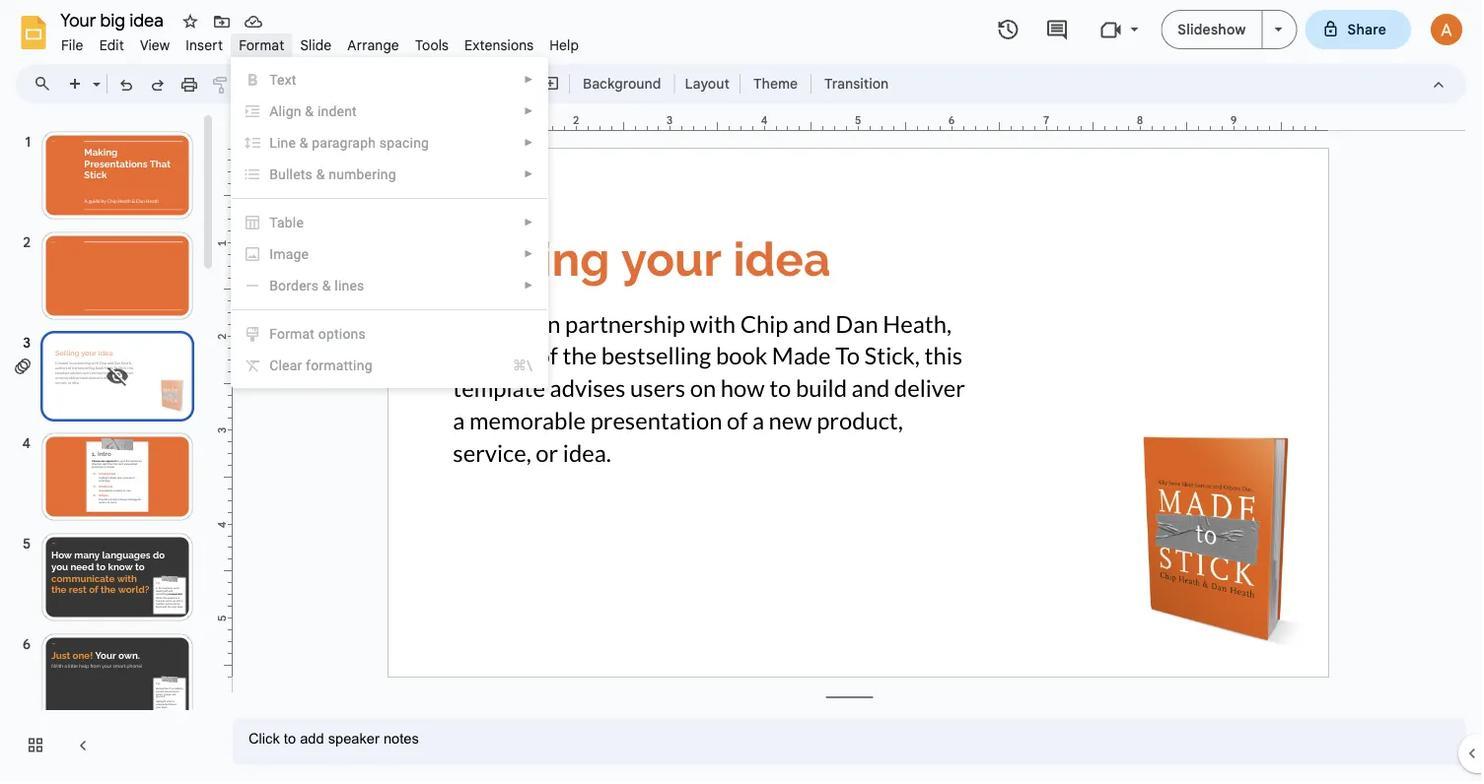 Task type: vqa. For each thing, say whether or not it's contained in the screenshot.
replace:
no



Task type: describe. For each thing, give the bounding box(es) containing it.
main toolbar
[[58, 0, 898, 515]]

file menu item
[[53, 34, 91, 57]]

format menu item
[[231, 34, 292, 57]]

slide menu item
[[292, 34, 340, 57]]

► for table
[[524, 217, 534, 228]]

menu bar banner
[[0, 0, 1482, 782]]

bullets & numbering t element
[[269, 166, 402, 182]]

⌘backslash element
[[489, 356, 533, 376]]

a
[[269, 103, 279, 119]]

borders
[[269, 278, 319, 294]]

⌘\
[[513, 357, 533, 374]]

layout
[[685, 75, 730, 92]]

menu containing text
[[231, 57, 548, 388]]

& right lign
[[305, 103, 314, 119]]

align & indent a element
[[269, 103, 363, 119]]

clear formatting c element
[[269, 357, 378, 374]]

line & paragraph spacing l element
[[269, 135, 435, 151]]

i
[[269, 246, 273, 262]]

borders & lines
[[269, 278, 364, 294]]

menu item containing c
[[244, 356, 533, 376]]

options
[[318, 326, 366, 342]]

help menu item
[[542, 34, 587, 57]]

arrange
[[347, 36, 399, 54]]

table
[[269, 214, 304, 231]]

format for format
[[239, 36, 284, 54]]

paragraph
[[312, 135, 376, 151]]

► for i
[[524, 248, 534, 260]]

arrange menu item
[[340, 34, 407, 57]]

edit menu item
[[91, 34, 132, 57]]

format options \ element
[[269, 326, 372, 342]]

share
[[1347, 21, 1386, 38]]

slide
[[300, 36, 332, 54]]

background
[[583, 75, 661, 92]]

3 ► from the top
[[524, 137, 534, 148]]

borders & lines menu item
[[232, 270, 547, 302]]

lines
[[335, 278, 364, 294]]

Rename text field
[[53, 8, 175, 32]]

► for bulle
[[524, 169, 534, 180]]

2 ► from the top
[[524, 106, 534, 117]]

& right "ine" on the left
[[299, 135, 308, 151]]

slideshow
[[1178, 21, 1246, 38]]

share button
[[1305, 10, 1411, 49]]

extensions menu item
[[457, 34, 542, 57]]

bulle
[[269, 166, 301, 182]]

lign
[[279, 103, 301, 119]]

image m element
[[269, 246, 315, 262]]

menu item containing l
[[244, 133, 534, 153]]

transition button
[[816, 69, 897, 99]]

formatting
[[306, 357, 372, 374]]

format options menu item
[[232, 318, 547, 350]]

layout button
[[679, 69, 736, 99]]

format options
[[269, 326, 366, 342]]

m
[[273, 246, 286, 262]]

l ine & paragraph spacing
[[269, 135, 429, 151]]

text
[[269, 71, 296, 88]]

help
[[549, 36, 579, 54]]



Task type: locate. For each thing, give the bounding box(es) containing it.
theme button
[[744, 69, 807, 99]]

format inside format menu item
[[239, 36, 284, 54]]

5 ► from the top
[[524, 217, 534, 228]]

bulle t s & numbering
[[269, 166, 396, 182]]

1 ► from the top
[[524, 74, 534, 85]]

table menu item
[[244, 213, 534, 233]]

text s element
[[269, 71, 302, 88]]

0 vertical spatial format
[[239, 36, 284, 54]]

borders & lines q element
[[269, 278, 370, 294]]

menu bar containing file
[[53, 26, 587, 58]]

application
[[0, 0, 1482, 782]]

view menu item
[[132, 34, 178, 57]]

6 ► from the top
[[524, 248, 534, 260]]

format
[[239, 36, 284, 54], [269, 326, 315, 342]]

tools menu item
[[407, 34, 457, 57]]

menu item containing i
[[232, 239, 547, 270]]

edit
[[99, 36, 124, 54]]

menu item up spacing
[[232, 96, 547, 127]]

Star checkbox
[[176, 8, 204, 35]]

►
[[524, 74, 534, 85], [524, 106, 534, 117], [524, 137, 534, 148], [524, 169, 534, 180], [524, 217, 534, 228], [524, 248, 534, 260], [524, 280, 534, 291]]

menu item containing bulle
[[244, 165, 534, 184]]

menu item containing a
[[232, 96, 547, 127]]

file
[[61, 36, 83, 54]]

format up lear on the top of page
[[269, 326, 315, 342]]

c
[[269, 357, 279, 374]]

& left lines
[[322, 278, 331, 294]]

insert menu item
[[178, 34, 231, 57]]

transition
[[824, 75, 889, 92]]

indent
[[317, 103, 357, 119]]

4 ► from the top
[[524, 169, 534, 180]]

numbering
[[329, 166, 396, 182]]

format up text
[[239, 36, 284, 54]]

► inside text menu item
[[524, 74, 534, 85]]

theme
[[753, 75, 798, 92]]

► for text
[[524, 74, 534, 85]]

& right s
[[316, 166, 325, 182]]

insert
[[186, 36, 223, 54]]

spacing
[[379, 135, 429, 151]]

age
[[286, 246, 309, 262]]

l
[[269, 135, 277, 151]]

menu item up numbering
[[244, 133, 534, 153]]

table 2 element
[[269, 214, 310, 231]]

ine
[[277, 135, 296, 151]]

s
[[305, 166, 313, 182]]

background button
[[574, 69, 670, 99]]

format for format options
[[269, 326, 315, 342]]

i m age
[[269, 246, 309, 262]]

menu item down spacing
[[244, 165, 534, 184]]

t
[[301, 166, 305, 182]]

1 vertical spatial format
[[269, 326, 315, 342]]

a lign & indent
[[269, 103, 357, 119]]

lear
[[279, 357, 302, 374]]

menu
[[231, 57, 548, 388]]

format inside format options menu item
[[269, 326, 315, 342]]

c lear formatting
[[269, 357, 372, 374]]

Menus field
[[25, 70, 68, 98]]

new slide with layout image
[[88, 71, 101, 78]]

menu bar inside the menu bar banner
[[53, 26, 587, 58]]

tools
[[415, 36, 449, 54]]

menu bar
[[53, 26, 587, 58]]

7 ► from the top
[[524, 280, 534, 291]]

text menu item
[[232, 64, 547, 96]]

► inside borders & lines menu item
[[524, 280, 534, 291]]

menu item down table menu item
[[232, 239, 547, 270]]

&
[[305, 103, 314, 119], [299, 135, 308, 151], [316, 166, 325, 182], [322, 278, 331, 294]]

menu item
[[232, 96, 547, 127], [244, 133, 534, 153], [244, 165, 534, 184], [232, 239, 547, 270], [244, 356, 533, 376]]

► for borders & lines
[[524, 280, 534, 291]]

► inside table menu item
[[524, 217, 534, 228]]

view
[[140, 36, 170, 54]]

navigation
[[0, 111, 217, 782]]

extensions
[[465, 36, 534, 54]]

slideshow button
[[1161, 10, 1263, 49]]

application containing slideshow
[[0, 0, 1482, 782]]

presentation options image
[[1274, 28, 1282, 32]]

menu item down format options menu item at the left top of page
[[244, 356, 533, 376]]



